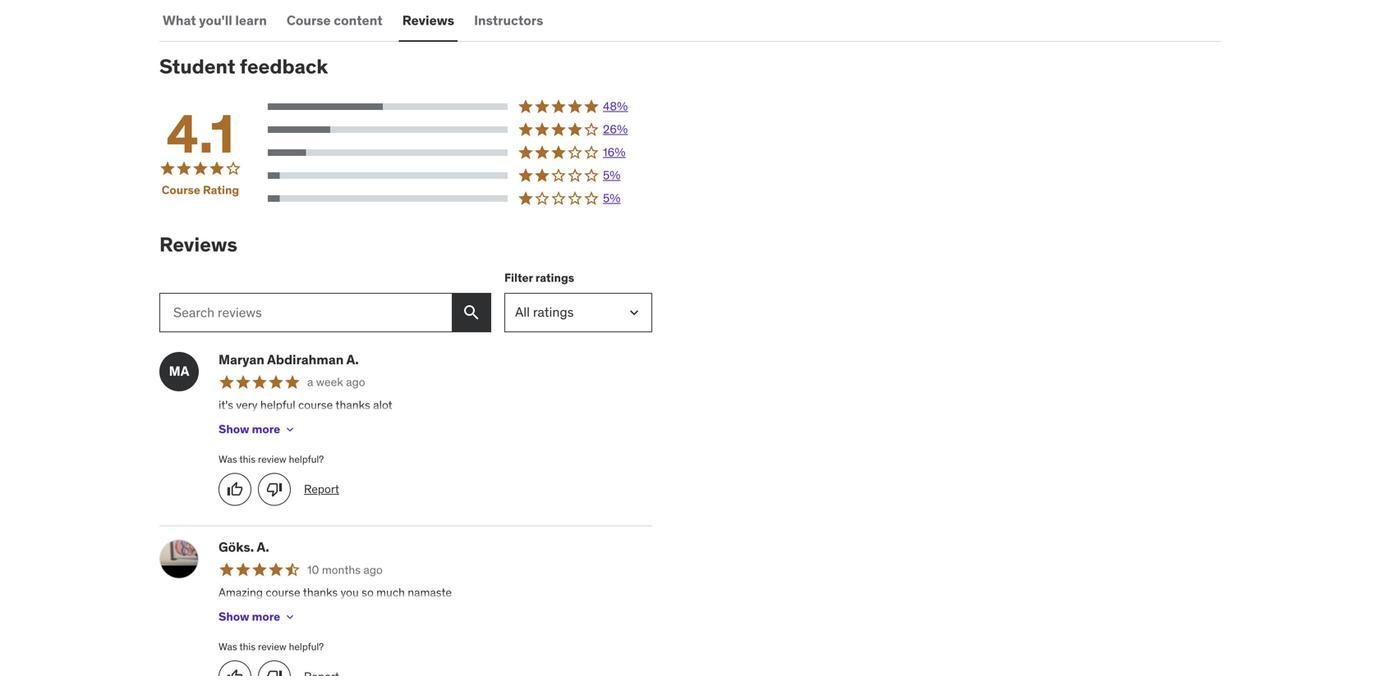 Task type: locate. For each thing, give the bounding box(es) containing it.
1 vertical spatial 5% button
[[268, 191, 652, 207]]

filter
[[504, 271, 533, 285]]

so
[[362, 586, 374, 601]]

helpful?
[[289, 453, 324, 466], [289, 641, 324, 654]]

1 mark as helpful image from the top
[[227, 482, 243, 498]]

student
[[159, 54, 235, 79]]

a.
[[346, 351, 359, 368], [257, 539, 269, 556]]

week
[[316, 375, 343, 390]]

course
[[298, 398, 333, 413], [266, 586, 300, 601]]

1 this from the top
[[239, 453, 256, 466]]

1 vertical spatial was this review helpful?
[[219, 641, 324, 654]]

course up xsmall image
[[266, 586, 300, 601]]

ratings
[[535, 271, 574, 285]]

helpful? down xsmall image
[[289, 641, 324, 654]]

this down amazing at the left bottom of page
[[239, 641, 256, 654]]

2 more from the top
[[252, 610, 280, 625]]

what
[[163, 12, 196, 29]]

0 vertical spatial was this review helpful?
[[219, 453, 324, 466]]

5% button
[[268, 168, 652, 184], [268, 191, 652, 207]]

instructors button
[[471, 1, 547, 40]]

show down amazing at the left bottom of page
[[219, 610, 249, 625]]

was this review helpful? up mark as unhelpful image
[[219, 453, 324, 466]]

show
[[219, 422, 249, 437], [219, 610, 249, 625]]

2 was from the top
[[219, 641, 237, 654]]

much
[[376, 586, 405, 601]]

ago up so
[[363, 563, 383, 578]]

0 vertical spatial 5% button
[[268, 168, 652, 184]]

course
[[287, 12, 331, 29], [162, 183, 200, 198]]

0 vertical spatial show more
[[219, 422, 280, 437]]

this
[[239, 453, 256, 466], [239, 641, 256, 654]]

it's very helpful course thanks alot
[[219, 398, 392, 413]]

what you'll learn
[[163, 12, 267, 29]]

1 show more from the top
[[219, 422, 280, 437]]

2 helpful? from the top
[[289, 641, 324, 654]]

content
[[334, 12, 383, 29]]

show more button down very in the left bottom of the page
[[219, 414, 297, 447]]

reviews button
[[399, 1, 458, 40]]

ago
[[346, 375, 365, 390], [363, 563, 383, 578]]

2 review from the top
[[258, 641, 286, 654]]

was down it's on the bottom left
[[219, 453, 237, 466]]

2 show from the top
[[219, 610, 249, 625]]

ago for maryan abdirahman a.
[[346, 375, 365, 390]]

mark as helpful image for göks. a.
[[227, 669, 243, 677]]

was for maryan abdirahman a.
[[219, 453, 237, 466]]

was this review helpful?
[[219, 453, 324, 466], [219, 641, 324, 654]]

2 was this review helpful? from the top
[[219, 641, 324, 654]]

göks.
[[219, 539, 254, 556]]

1 helpful? from the top
[[289, 453, 324, 466]]

1 vertical spatial this
[[239, 641, 256, 654]]

1 vertical spatial show more
[[219, 610, 280, 625]]

1 vertical spatial show more button
[[219, 601, 297, 634]]

thanks down a week ago
[[336, 398, 370, 413]]

2 5% from the top
[[603, 191, 621, 206]]

mark as helpful image for maryan abdirahman a.
[[227, 482, 243, 498]]

more for a.
[[252, 610, 280, 625]]

show more down very in the left bottom of the page
[[219, 422, 280, 437]]

göks. a.
[[219, 539, 269, 556]]

0 vertical spatial was
[[219, 453, 237, 466]]

0 vertical spatial this
[[239, 453, 256, 466]]

1 vertical spatial was
[[219, 641, 237, 654]]

what you'll learn button
[[159, 1, 270, 40]]

very
[[236, 398, 258, 413]]

1 was from the top
[[219, 453, 237, 466]]

course left rating
[[162, 183, 200, 198]]

1 vertical spatial thanks
[[303, 586, 338, 601]]

10
[[307, 563, 319, 578]]

0 vertical spatial show more button
[[219, 414, 297, 447]]

filter ratings
[[504, 271, 574, 285]]

course inside button
[[287, 12, 331, 29]]

review
[[258, 453, 286, 466], [258, 641, 286, 654]]

reviews down course rating
[[159, 232, 237, 257]]

1 vertical spatial show
[[219, 610, 249, 625]]

0 vertical spatial review
[[258, 453, 286, 466]]

show more button for göks.
[[219, 601, 297, 634]]

10 months ago
[[307, 563, 383, 578]]

review up mark as unhelpful image
[[258, 453, 286, 466]]

1 more from the top
[[252, 422, 280, 437]]

show more button down amazing at the left bottom of page
[[219, 601, 297, 634]]

0 vertical spatial show
[[219, 422, 249, 437]]

ma
[[169, 363, 189, 380]]

review up mark as unhelpful icon
[[258, 641, 286, 654]]

submit search image
[[462, 303, 481, 323]]

1 horizontal spatial reviews
[[402, 12, 454, 29]]

show for göks.
[[219, 610, 249, 625]]

more
[[252, 422, 280, 437], [252, 610, 280, 625]]

feedback
[[240, 54, 328, 79]]

show more down amazing at the left bottom of page
[[219, 610, 280, 625]]

0 horizontal spatial course
[[162, 183, 200, 198]]

1 show from the top
[[219, 422, 249, 437]]

more left xsmall icon
[[252, 422, 280, 437]]

ago right 'week'
[[346, 375, 365, 390]]

this down very in the left bottom of the page
[[239, 453, 256, 466]]

you'll
[[199, 12, 232, 29]]

thanks down 10 at the left bottom of the page
[[303, 586, 338, 601]]

maryan
[[219, 351, 264, 368]]

5%
[[603, 168, 621, 183], [603, 191, 621, 206]]

mark as helpful image
[[227, 482, 243, 498], [227, 669, 243, 677]]

reviews
[[402, 12, 454, 29], [159, 232, 237, 257]]

0 vertical spatial a.
[[346, 351, 359, 368]]

course down the a
[[298, 398, 333, 413]]

1 5% from the top
[[603, 168, 621, 183]]

was down amazing at the left bottom of page
[[219, 641, 237, 654]]

0 vertical spatial reviews
[[402, 12, 454, 29]]

abdirahman
[[267, 351, 344, 368]]

2 show more button from the top
[[219, 601, 297, 634]]

course left content
[[287, 12, 331, 29]]

a. right the göks. at bottom left
[[257, 539, 269, 556]]

2 mark as helpful image from the top
[[227, 669, 243, 677]]

show down it's on the bottom left
[[219, 422, 249, 437]]

it's
[[219, 398, 233, 413]]

0 vertical spatial course
[[287, 12, 331, 29]]

0 vertical spatial 5%
[[603, 168, 621, 183]]

helpful? up report
[[289, 453, 324, 466]]

report button
[[304, 482, 339, 498]]

mark as helpful image left mark as unhelpful icon
[[227, 669, 243, 677]]

course content button
[[283, 1, 386, 40]]

thanks
[[336, 398, 370, 413], [303, 586, 338, 601]]

xsmall image
[[284, 424, 297, 437]]

more left xsmall image
[[252, 610, 280, 625]]

show more
[[219, 422, 280, 437], [219, 610, 280, 625]]

0 vertical spatial mark as helpful image
[[227, 482, 243, 498]]

0 vertical spatial course
[[298, 398, 333, 413]]

1 vertical spatial 5%
[[603, 191, 621, 206]]

2 this from the top
[[239, 641, 256, 654]]

a. up a week ago
[[346, 351, 359, 368]]

was
[[219, 453, 237, 466], [219, 641, 237, 654]]

16%
[[603, 145, 626, 160]]

xsmall image
[[284, 611, 297, 624]]

was for göks. a.
[[219, 641, 237, 654]]

more for abdirahman
[[252, 422, 280, 437]]

1 vertical spatial review
[[258, 641, 286, 654]]

1 vertical spatial helpful?
[[289, 641, 324, 654]]

instructors
[[474, 12, 543, 29]]

0 vertical spatial thanks
[[336, 398, 370, 413]]

0 vertical spatial ago
[[346, 375, 365, 390]]

reviews right content
[[402, 12, 454, 29]]

mark as helpful image left mark as unhelpful image
[[227, 482, 243, 498]]

1 horizontal spatial course
[[287, 12, 331, 29]]

mark as unhelpful image
[[266, 669, 283, 677]]

you
[[341, 586, 359, 601]]

1 vertical spatial reviews
[[159, 232, 237, 257]]

1 show more button from the top
[[219, 414, 297, 447]]

1 review from the top
[[258, 453, 286, 466]]

show for maryan
[[219, 422, 249, 437]]

0 vertical spatial helpful?
[[289, 453, 324, 466]]

1 vertical spatial course
[[162, 183, 200, 198]]

1 vertical spatial a.
[[257, 539, 269, 556]]

was this review helpful? for a.
[[219, 641, 324, 654]]

1 vertical spatial ago
[[363, 563, 383, 578]]

was this review helpful? up mark as unhelpful icon
[[219, 641, 324, 654]]

1 was this review helpful? from the top
[[219, 453, 324, 466]]

helpful
[[260, 398, 295, 413]]

a
[[307, 375, 313, 390]]

2 show more from the top
[[219, 610, 280, 625]]

show more for maryan
[[219, 422, 280, 437]]

1 vertical spatial mark as helpful image
[[227, 669, 243, 677]]

0 vertical spatial more
[[252, 422, 280, 437]]

show more button
[[219, 414, 297, 447], [219, 601, 297, 634]]

1 vertical spatial more
[[252, 610, 280, 625]]



Task type: describe. For each thing, give the bounding box(es) containing it.
namaste
[[408, 586, 452, 601]]

helpful? for abdirahman
[[289, 453, 324, 466]]

maryan abdirahman a.
[[219, 351, 359, 368]]

review for a.
[[258, 641, 286, 654]]

student feedback
[[159, 54, 328, 79]]

show more for göks.
[[219, 610, 280, 625]]

48%
[[603, 99, 628, 114]]

reviews inside button
[[402, 12, 454, 29]]

26% button
[[268, 122, 652, 138]]

course content
[[287, 12, 383, 29]]

learn
[[235, 12, 267, 29]]

review for abdirahman
[[258, 453, 286, 466]]

this for göks.
[[239, 641, 256, 654]]

0 horizontal spatial a.
[[257, 539, 269, 556]]

was this review helpful? for abdirahman
[[219, 453, 324, 466]]

show more button for maryan
[[219, 414, 297, 447]]

1 vertical spatial course
[[266, 586, 300, 601]]

4.1
[[166, 101, 234, 167]]

1 5% button from the top
[[268, 168, 652, 184]]

helpful? for a.
[[289, 641, 324, 654]]

Search reviews text field
[[159, 293, 452, 333]]

alot
[[373, 398, 392, 413]]

1 horizontal spatial a.
[[346, 351, 359, 368]]

course for course content
[[287, 12, 331, 29]]

rating
[[203, 183, 239, 198]]

48% button
[[268, 99, 652, 115]]

mark as unhelpful image
[[266, 482, 283, 498]]

report
[[304, 482, 339, 497]]

amazing
[[219, 586, 263, 601]]

0 horizontal spatial reviews
[[159, 232, 237, 257]]

amazing course thanks you so much namaste
[[219, 586, 452, 601]]

2 5% button from the top
[[268, 191, 652, 207]]

course for course rating
[[162, 183, 200, 198]]

26%
[[603, 122, 628, 137]]

this for maryan
[[239, 453, 256, 466]]

16% button
[[268, 145, 652, 161]]

a week ago
[[307, 375, 365, 390]]

months
[[322, 563, 361, 578]]

course rating
[[162, 183, 239, 198]]

ago for göks. a.
[[363, 563, 383, 578]]



Task type: vqa. For each thing, say whether or not it's contained in the screenshot.
xsmall icon corresponding to Nutrition & Diet
no



